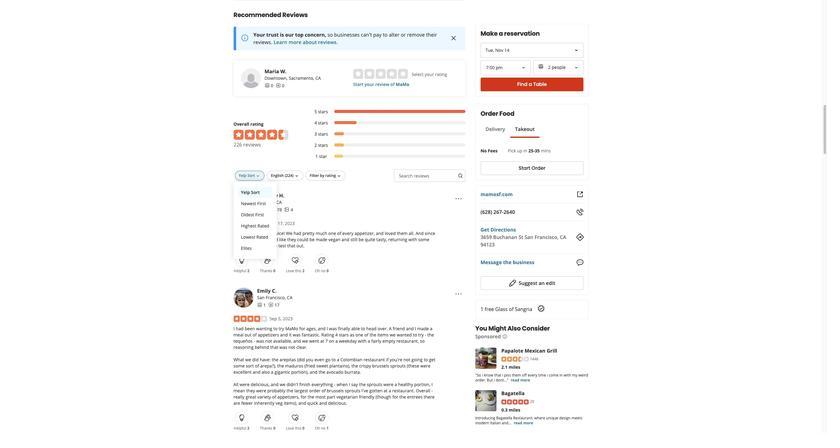 Task type: locate. For each thing, give the bounding box(es) containing it.
love for h.
[[286, 268, 294, 274]]

miles right '0.3'
[[509, 407, 521, 413]]

them up friends
[[250, 237, 261, 243]]

1 horizontal spatial that
[[287, 243, 295, 249]]

no
[[481, 148, 487, 154]]

try down sep 5, 2023
[[279, 326, 284, 332]]

1 left star
[[315, 153, 318, 159]]

2 vertical spatial sprouts
[[345, 388, 360, 394]]

stars for 5 stars
[[318, 109, 328, 115]]

tequeños
[[233, 338, 253, 344]]

1 vertical spatial more
[[520, 378, 530, 383]]

16 friends v2 image
[[257, 303, 262, 308]]

to inside so businesses can't pay to alter or remove their reviews.
[[383, 31, 388, 38]]

2 horizontal spatial with
[[564, 373, 571, 378]]

veg
[[276, 400, 283, 406]]

1 horizontal spatial order
[[532, 165, 546, 172]]

1 vertical spatial one
[[356, 332, 363, 338]]

love for c.
[[286, 426, 294, 431]]

this
[[295, 268, 301, 274], [295, 426, 301, 431]]

1 vertical spatial read more link
[[514, 421, 533, 426]]

seemed
[[262, 237, 278, 243]]

16 photos v2 image
[[284, 207, 289, 212]]

appetizers,
[[277, 394, 300, 400]]

reviews element
[[276, 83, 284, 89], [268, 302, 279, 308]]

stars down finally
[[339, 332, 349, 338]]

reviews. down your
[[253, 39, 272, 46]]

made inside tasty food, lovely service! we had pretty much one of every appetizer, and loved them all. and since most of them seemed like they could be made vegan and still be quite tasty, returning with some vegan friends soon to test that out.
[[316, 237, 327, 243]]

read for papalote mexican grill
[[511, 378, 519, 383]]

overall down portion,
[[416, 388, 430, 394]]

1 reviews. from the left
[[253, 39, 272, 46]]

ca left 24 directions v2 icon
[[560, 234, 566, 241]]

0 horizontal spatial start
[[353, 81, 363, 87]]

stars for 3 stars
[[318, 131, 328, 137]]

0 vertical spatial no
[[321, 268, 326, 274]]

mamo right review
[[396, 81, 409, 87]]

2 vertical spatial more
[[523, 421, 533, 426]]

1 thanks 0 from the top
[[260, 268, 275, 274]]

much
[[316, 230, 327, 236]]

(2 reactions) element down elites
[[247, 268, 249, 274]]

recommended
[[233, 10, 281, 19]]

1 vertical spatial try
[[418, 332, 424, 338]]

the right message
[[503, 259, 512, 266]]

1446
[[530, 356, 539, 362]]

miles for papalote mexican grill
[[509, 365, 521, 370]]

2 vertical spatial 4
[[335, 332, 338, 338]]

0 vertical spatial first
[[257, 201, 266, 207]]

i had been wanting to try mamo for ages, and i was finally able to head over. a friend and i made a meal out of appetizers and it was fantastic. rating 4 stars as one of the items we wanted to try - the tequeños - was not available, and we went at 7 on a weekday with a fairly empty restaurant, so reasoning behind that was not clear.
[[233, 326, 434, 350]]

16 review v2 image
[[276, 83, 281, 88], [268, 303, 273, 308]]

reviews right search
[[414, 173, 429, 179]]

7
[[325, 338, 328, 344]]

some
[[418, 237, 429, 243], [233, 363, 245, 369]]

20
[[530, 399, 534, 405]]

at inside all were delicious, and we didn't finish everything - when i say the sprouts were a healthy portion, i mean they were probably the largest order of brussels sprouts i've gotten at a restaurant. overall - really great variety of appetizers, for the most part vegetarian friendly (though for the entrees there are fewer inherently veg items), and quick and delicious.
[[384, 388, 388, 394]]

over.
[[378, 326, 388, 332]]

2 horizontal spatial 4
[[335, 332, 338, 338]]

were down get
[[420, 363, 430, 369]]

16 chevron down v2 image
[[337, 174, 342, 179]]

sort inside yelp sort dropdown button
[[247, 173, 255, 178]]

5 star rating image down bagatella link
[[502, 400, 529, 405]]

1 helpful 2 from the top
[[234, 268, 249, 274]]

0 vertical spatial rating
[[435, 71, 447, 77]]

helpful down elites
[[234, 268, 246, 274]]

order inside button
[[532, 165, 546, 172]]

i up restaurant,
[[415, 326, 416, 332]]

1 horizontal spatial at
[[384, 388, 388, 394]]

1 oh from the top
[[315, 268, 320, 274]]

1 vertical spatial 4
[[291, 207, 293, 213]]

vegan down "lowest" on the left of the page
[[233, 243, 246, 249]]

friendly
[[359, 394, 374, 400]]

oct 17, 2023
[[270, 220, 295, 226]]

reviews element containing 0
[[276, 83, 284, 89]]

weird
[[579, 373, 588, 378]]

0 horizontal spatial them
[[250, 237, 261, 243]]

thanks 0 down inherently
[[260, 426, 275, 431]]

of down the did
[[255, 363, 259, 369]]

0 vertical spatial helpful
[[234, 268, 246, 274]]

be right still
[[359, 237, 364, 243]]

sort for yelp sort button
[[251, 189, 260, 195]]

for inside i had been wanting to try mamo for ages, and i was finally able to head over. a friend and i made a meal out of appetizers and it was fantastic. rating 4 stars as one of the items we wanted to try - the tequeños - was not available, and we went at 7 on a weekday with a fairly empty restaurant, so reasoning behind that was not clear.
[[299, 326, 305, 332]]

reviews element containing 17
[[268, 302, 279, 308]]

1 vertical spatial them
[[250, 237, 261, 243]]

2 oh from the top
[[315, 426, 320, 431]]

4 inside filter reviews by 4 stars rating element
[[314, 120, 317, 126]]

1 vertical spatial this
[[295, 426, 301, 431]]

5 star rating image for food,
[[233, 220, 267, 227]]

pick up in 25-35 mins
[[508, 148, 551, 154]]

helpful for bethany h.
[[234, 268, 246, 274]]

1 horizontal spatial your
[[425, 71, 434, 77]]

1 miles from the top
[[509, 365, 521, 370]]

rating left 16 chevron down v2 image
[[325, 173, 336, 178]]

they up great
[[246, 388, 255, 394]]

filter reviews by 4 stars rating element
[[308, 120, 465, 126]]

1 vertical spatial order
[[532, 165, 546, 172]]

made up restaurant,
[[417, 326, 429, 332]]

of down food,
[[245, 237, 249, 243]]

that down available, on the left
[[270, 344, 278, 350]]

0 horizontal spatial one
[[328, 230, 336, 236]]

filter reviews by 1 star rating element
[[308, 153, 465, 160]]

maria w. link
[[265, 68, 287, 75]]

fees
[[488, 148, 498, 154]]

None radio
[[364, 69, 374, 79], [376, 69, 386, 79], [398, 69, 408, 79], [364, 69, 374, 79], [376, 69, 386, 79], [398, 69, 408, 79]]

photos element
[[284, 207, 293, 213]]

1 horizontal spatial in
[[560, 373, 563, 378]]

avocado
[[326, 369, 343, 375]]

all.
[[409, 230, 414, 236]]

(2 reactions) element down the fewer
[[247, 426, 249, 431]]

2640
[[504, 209, 515, 216]]

largest
[[294, 388, 308, 394]]

(2 reactions) element for bethany h.
[[247, 268, 249, 274]]

0 horizontal spatial brussels
[[327, 388, 344, 394]]

yelp inside yelp sort dropdown button
[[239, 173, 246, 178]]

yelp
[[239, 173, 246, 178], [241, 189, 250, 195]]

oct
[[270, 220, 277, 226]]

(2 reactions) element left oh no 0
[[302, 268, 304, 274]]

be down the pretty
[[309, 237, 315, 243]]

try up restaurant,
[[418, 332, 424, 338]]

0 horizontal spatial san
[[257, 295, 265, 301]]

2 thanks from the top
[[260, 426, 272, 431]]

most inside all were delicious, and we didn't finish everything - when i say the sprouts were a healthy portion, i mean they were probably the largest order of brussels sprouts i've gotten at a restaurant. overall - really great variety of appetizers, for the most part vegetarian friendly (though for the entrees there are fewer inherently veg items), and quick and delicious.
[[315, 394, 326, 400]]

2 down the fewer
[[247, 426, 249, 431]]

friends element
[[265, 83, 273, 89], [257, 302, 266, 308]]

ca inside emily c. san francisco, ca
[[287, 295, 292, 301]]

fewer
[[241, 400, 253, 406]]

24 pencil v2 image
[[509, 279, 516, 287]]

1 horizontal spatial made
[[417, 326, 429, 332]]

helpful for emily c.
[[234, 426, 246, 431]]

0 vertical spatial 4
[[314, 120, 317, 126]]

thanks
[[260, 268, 272, 274], [260, 426, 272, 431]]

so right concern,
[[327, 31, 333, 38]]

2023 for c.
[[283, 316, 293, 322]]

1 for 1 free glass of sangria
[[481, 306, 484, 313]]

0 horizontal spatial order
[[481, 109, 498, 118]]

0 vertical spatial that
[[287, 243, 295, 249]]

1 vertical spatial most
[[315, 394, 326, 400]]

soon
[[262, 243, 272, 249]]

0 vertical spatial order
[[481, 109, 498, 118]]

2023
[[285, 220, 295, 226], [283, 316, 293, 322]]

2 thanks 0 from the top
[[260, 426, 275, 431]]

to left test
[[273, 243, 277, 249]]

1 horizontal spatial rating
[[325, 173, 336, 178]]

2 helpful 2 from the top
[[234, 426, 249, 431]]

menu image
[[455, 195, 462, 203]]

1 vertical spatial first
[[255, 212, 264, 218]]

-
[[425, 332, 426, 338], [254, 338, 255, 344], [334, 382, 335, 388], [431, 388, 433, 394]]

friends element down emily
[[257, 302, 266, 308]]

start inside recommended reviews element
[[353, 81, 363, 87]]

this left oh no 0
[[295, 268, 301, 274]]

lovely
[[257, 230, 268, 236]]

1 vertical spatial rating
[[250, 121, 264, 127]]

ca inside maria w. downtown, sacramento, ca
[[315, 75, 321, 81]]

1 horizontal spatial 16 review v2 image
[[276, 83, 281, 88]]

yelp sort inside button
[[241, 189, 260, 195]]

sort up newest first button
[[251, 189, 260, 195]]

most down order
[[315, 394, 326, 400]]

1 horizontal spatial vegan
[[328, 237, 341, 243]]

not
[[265, 338, 272, 344], [288, 344, 295, 350], [403, 357, 410, 363]]

16 chevron down v2 image
[[255, 174, 260, 179], [294, 174, 299, 179]]

reviews down 4.5 star rating image
[[243, 141, 261, 148]]

1 horizontal spatial mamo
[[396, 81, 409, 87]]

0 vertical spatial miles
[[509, 365, 521, 370]]

0 horizontal spatial reviews
[[243, 141, 261, 148]]

photo of emily c. image
[[233, 288, 253, 308]]

thanks for bethany
[[260, 268, 272, 274]]

0 vertical spatial start
[[353, 81, 363, 87]]

the inside button
[[503, 259, 512, 266]]

made
[[316, 237, 327, 243], [417, 326, 429, 332]]

empty
[[382, 338, 395, 344]]

maduros
[[285, 363, 303, 369]]

stars for 2 stars
[[318, 142, 328, 148]]

0 vertical spatial reviews element
[[276, 83, 284, 89]]

1 vertical spatial with
[[358, 338, 367, 344]]

out
[[245, 332, 251, 338]]

introducing bagatella restaurant: where unique design meets modern italian and…
[[475, 416, 583, 426]]

helpful 2
[[234, 268, 249, 274], [234, 426, 249, 431]]

1 vertical spatial 16 review v2 image
[[268, 303, 273, 308]]

i
[[482, 373, 483, 378], [502, 373, 503, 378], [547, 373, 548, 378], [494, 378, 495, 383]]

some down what
[[233, 363, 245, 369]]

start left review
[[353, 81, 363, 87]]

one right as
[[356, 332, 363, 338]]

2 miles from the top
[[509, 407, 521, 413]]

papalote mexican grill image
[[475, 348, 497, 369]]

2 16 chevron down v2 image from the left
[[294, 174, 299, 179]]

of down everything
[[322, 388, 326, 394]]

0 horizontal spatial overall
[[233, 121, 249, 127]]

and left still
[[342, 237, 349, 243]]

that inside i had been wanting to try mamo for ages, and i was finally able to head over. a friend and i made a meal out of appetizers and it was fantastic. rating 4 stars as one of the items we wanted to try - the tequeños - was not available, and we went at 7 on a weekday with a fairly empty restaurant, so reasoning behind that was not clear.
[[270, 344, 278, 350]]

oh for emily c.
[[315, 426, 320, 431]]

0 vertical spatial 16 review v2 image
[[276, 83, 281, 88]]

0 vertical spatial your
[[425, 71, 434, 77]]

read for bagatella
[[514, 421, 522, 426]]

0 vertical spatial made
[[316, 237, 327, 243]]

learn
[[274, 39, 287, 46]]

your for select
[[425, 71, 434, 77]]

read more
[[511, 378, 530, 383], [514, 421, 533, 426]]

were up (though
[[383, 382, 393, 388]]

find a table
[[517, 81, 547, 88]]

4 star rating image
[[233, 316, 267, 322]]

5 star rating image down oldest first
[[233, 220, 267, 227]]

they down we on the left of page
[[287, 237, 296, 243]]

ca inside 'get directions 3659 buchanan st san francisco, ca 94123'
[[560, 234, 566, 241]]

0 horizontal spatial so
[[327, 31, 333, 38]]

yelp inside yelp sort button
[[241, 189, 250, 195]]

16 review v2 image for emily
[[268, 303, 273, 308]]

the down sweet
[[319, 369, 325, 375]]

i up rating
[[327, 326, 328, 332]]

4 inside i had been wanting to try mamo for ages, and i was finally able to head over. a friend and i made a meal out of appetizers and it was fantastic. rating 4 stars as one of the items we wanted to try - the tequeños - was not available, and we went at 7 on a weekday with a fairly empty restaurant, so reasoning behind that was not clear.
[[335, 332, 338, 338]]

some down and
[[418, 237, 429, 243]]

for down restaurant.
[[392, 394, 398, 400]]

first up 41
[[257, 201, 266, 207]]

1 for 1 star
[[315, 153, 318, 159]]

1 horizontal spatial had
[[294, 230, 301, 236]]

2 reviews. from the left
[[318, 39, 338, 46]]

1 horizontal spatial them
[[397, 230, 408, 236]]

1 horizontal spatial 5 star rating image
[[502, 400, 529, 405]]

1 vertical spatial love
[[286, 426, 294, 431]]

1 vertical spatial thanks 0
[[260, 426, 275, 431]]

1 vertical spatial made
[[417, 326, 429, 332]]

  text field
[[394, 170, 465, 182]]

that inside "so i know that i piss them off every time i come in with my weird order. but i dont…"
[[494, 373, 501, 378]]

off
[[522, 373, 527, 378]]

read left off
[[511, 378, 519, 383]]

0 vertical spatial 2023
[[285, 220, 295, 226]]

for
[[299, 326, 305, 332], [301, 394, 307, 400], [392, 394, 398, 400]]

0 horizontal spatial made
[[316, 237, 327, 243]]

rated for lowest rated
[[256, 234, 268, 240]]

5 star rating image
[[233, 220, 267, 227], [502, 400, 529, 405]]

more down top
[[289, 39, 301, 46]]

free
[[485, 306, 494, 313]]

them
[[397, 230, 408, 236], [250, 237, 261, 243], [512, 373, 521, 378]]

i up the meal
[[233, 326, 235, 332]]

more for bagatella
[[523, 421, 533, 426]]

if
[[386, 357, 389, 363]]

- up behind on the left bottom of page
[[254, 338, 255, 344]]

sort inside yelp sort button
[[251, 189, 260, 195]]

been
[[245, 326, 255, 332]]

1 vertical spatial yelp sort
[[241, 189, 260, 195]]

0 vertical spatial with
[[408, 237, 417, 243]]

make a reservation
[[481, 29, 540, 38]]

0 vertical spatial brussels
[[372, 363, 389, 369]]

you
[[475, 324, 487, 333]]

get directions 3659 buchanan st san francisco, ca 94123
[[481, 226, 566, 248]]

16 chevron down v2 image inside yelp sort dropdown button
[[255, 174, 260, 179]]

one inside i had been wanting to try mamo for ages, and i was finally able to head over. a friend and i made a meal out of appetizers and it was fantastic. rating 4 stars as one of the items we wanted to try - the tequeños - was not available, and we went at 7 on a weekday with a fairly empty restaurant, so reasoning behind that was not clear.
[[356, 332, 363, 338]]

4 right rating
[[335, 332, 338, 338]]

0 vertical spatial one
[[328, 230, 336, 236]]

start inside button
[[519, 165, 530, 172]]

0 horizontal spatial 16 review v2 image
[[268, 303, 273, 308]]

helpful down the "are"
[[234, 426, 246, 431]]

sprouts up gotten
[[367, 382, 382, 388]]

for left ages,
[[299, 326, 305, 332]]

rated for highest rated
[[257, 223, 269, 229]]

sort up yelp sort button
[[247, 173, 255, 178]]

2 horizontal spatial them
[[512, 373, 521, 378]]

filter reviews by 5 stars rating element
[[308, 109, 465, 115]]

4 down 5
[[314, 120, 317, 126]]

read more link left "where" at the bottom
[[514, 421, 533, 426]]

2 no from the top
[[321, 426, 326, 431]]

(2 reactions) element
[[247, 268, 249, 274], [302, 268, 304, 274], [247, 426, 249, 431]]

i've
[[361, 388, 368, 394]]

1 vertical spatial overall
[[416, 388, 430, 394]]

1 horizontal spatial not
[[288, 344, 295, 350]]

16 chevron down v2 image inside 'english (224)' dropdown button
[[294, 174, 299, 179]]

all were delicious, and we didn't finish everything - when i say the sprouts were a healthy portion, i mean they were probably the largest order of brussels sprouts i've gotten at a restaurant. overall - really great variety of appetizers, for the most part vegetarian friendly (though for the entrees there are fewer inherently veg items), and quick and delicious.
[[233, 382, 435, 406]]

was up behind on the left bottom of page
[[256, 338, 264, 344]]

(2 reactions) element for emily c.
[[247, 426, 249, 431]]

oh for bethany h.
[[315, 268, 320, 274]]

(1 reaction) element
[[327, 426, 329, 431]]

reviews. inside so businesses can't pay to alter or remove their reviews.
[[253, 39, 272, 46]]

1 vertical spatial in
[[560, 373, 563, 378]]

1 helpful from the top
[[234, 268, 246, 274]]

we inside all were delicious, and we didn't finish everything - when i say the sprouts were a healthy portion, i mean they were probably the largest order of brussels sprouts i've gotten at a restaurant. overall - really great variety of appetizers, for the most part vegetarian friendly (though for the entrees there are fewer inherently veg items), and quick and delicious.
[[280, 382, 285, 388]]

it
[[289, 332, 292, 338]]

photo of bethany h. image
[[233, 193, 253, 212]]

helpful 2 for bethany h.
[[234, 268, 249, 274]]

1 vertical spatial sort
[[251, 189, 260, 195]]

None field
[[533, 60, 584, 75], [481, 61, 530, 74], [533, 60, 584, 75], [481, 61, 530, 74]]

start
[[353, 81, 363, 87], [519, 165, 530, 172]]

i left say
[[349, 382, 350, 388]]

read more for bagatella
[[514, 421, 533, 426]]

thanks 0 for emily
[[260, 426, 275, 431]]

0 vertical spatial rated
[[257, 223, 269, 229]]

1 for 1
[[263, 302, 266, 308]]

0 vertical spatial reviews
[[243, 141, 261, 148]]

thanks 0
[[260, 268, 275, 274], [260, 426, 275, 431]]

order up delivery
[[481, 109, 498, 118]]

more inside info alert
[[289, 39, 301, 46]]

this left oh no 1
[[295, 426, 301, 431]]

1 vertical spatial had
[[236, 326, 244, 332]]

(0 reactions) element
[[273, 268, 275, 274], [327, 268, 329, 274], [273, 426, 275, 431], [302, 426, 304, 431]]

bethany h. oakland, ca
[[257, 192, 284, 205]]

1 love from the top
[[286, 268, 294, 274]]

there
[[424, 394, 435, 400]]

tab list containing delivery
[[481, 125, 540, 138]]

francisco, down c.
[[266, 295, 286, 301]]

2 vertical spatial not
[[403, 357, 410, 363]]

every up still
[[342, 230, 353, 236]]

not left clear.
[[288, 344, 295, 350]]

1 horizontal spatial san
[[525, 234, 534, 241]]

5 star rating image for miles
[[502, 400, 529, 405]]

menu image
[[455, 291, 462, 298]]

1 vertical spatial your
[[365, 81, 374, 87]]

for down largest
[[301, 394, 307, 400]]

yelp sort for yelp sort dropdown button
[[239, 173, 255, 178]]

oh left (1 reaction) element
[[315, 426, 320, 431]]

mamo inside i had been wanting to try mamo for ages, and i was finally able to head over. a friend and i made a meal out of appetizers and it was fantastic. rating 4 stars as one of the items we wanted to try - the tequeños - was not available, and we went at 7 on a weekday with a fairly empty restaurant, so reasoning behind that was not clear.
[[285, 326, 298, 332]]

1 horizontal spatial they
[[287, 237, 296, 243]]

0 vertical spatial this
[[295, 268, 301, 274]]

0 horizontal spatial 16 chevron down v2 image
[[255, 174, 260, 179]]

helpful 2 for emily c.
[[234, 426, 249, 431]]

clear.
[[296, 344, 307, 350]]

that inside tasty food, lovely service! we had pretty much one of every appetizer, and loved them all. and since most of them seemed like they could be made vegan and still be quite tasty, returning with some vegan friends soon to test that out.
[[287, 243, 295, 249]]

rated up soon
[[256, 234, 268, 240]]

1 vertical spatial mamo
[[285, 326, 298, 332]]

all
[[233, 382, 238, 388]]

and up clear.
[[293, 338, 301, 344]]

0 horizontal spatial francisco,
[[266, 295, 286, 301]]

0 vertical spatial thanks 0
[[260, 268, 275, 274]]

the down restaurant.
[[399, 394, 406, 400]]

filter reviews by 3 stars rating element
[[308, 131, 465, 137]]

reviews for search reviews
[[414, 173, 429, 179]]

c.
[[272, 288, 277, 294]]

bagatella down '0.3'
[[496, 416, 512, 421]]

16 review v2 image for maria
[[276, 83, 281, 88]]

rating inside popup button
[[325, 173, 336, 178]]

didn't
[[287, 382, 298, 388]]

0 vertical spatial thanks
[[260, 268, 272, 274]]

0.3 miles
[[502, 407, 521, 413]]

elites
[[241, 245, 252, 251]]

4 inside photos element
[[291, 207, 293, 213]]

miles for bagatella
[[509, 407, 521, 413]]

0 vertical spatial read more link
[[511, 378, 530, 383]]

made inside i had been wanting to try mamo for ages, and i was finally able to head over. a friend and i made a meal out of appetizers and it was fantastic. rating 4 stars as one of the items we wanted to try - the tequeños - was not available, and we went at 7 on a weekday with a fairly empty restaurant, so reasoning behind that was not clear.
[[417, 326, 429, 332]]

san inside 'get directions 3659 buchanan st san francisco, ca 94123'
[[525, 234, 534, 241]]

papalote mexican grill
[[502, 347, 557, 354]]

rating right the select
[[435, 71, 447, 77]]

highest
[[241, 223, 256, 229]]

newest first
[[241, 201, 266, 207]]

and left it
[[280, 332, 288, 338]]

sprouts
[[390, 363, 406, 369], [367, 382, 382, 388], [345, 388, 360, 394]]

1 16 chevron down v2 image from the left
[[255, 174, 260, 179]]

first
[[257, 201, 266, 207], [255, 212, 264, 218]]

  text field inside recommended reviews element
[[394, 170, 465, 182]]

rating up 4.5 star rating image
[[250, 121, 264, 127]]

vegan left still
[[328, 237, 341, 243]]

0 vertical spatial read
[[511, 378, 519, 383]]

1 horizontal spatial start
[[519, 165, 530, 172]]

we up sort
[[245, 357, 251, 363]]

rating for filter by rating
[[325, 173, 336, 178]]

friends element containing 0
[[265, 83, 273, 89]]

0 horizontal spatial 4
[[291, 207, 293, 213]]

0 vertical spatial oh
[[315, 268, 320, 274]]

san inside emily c. san francisco, ca
[[257, 295, 265, 301]]

overall up 226
[[233, 121, 249, 127]]

1 vertical spatial 2023
[[283, 316, 293, 322]]

1 vertical spatial that
[[270, 344, 278, 350]]

the up appetizers,
[[287, 388, 293, 394]]

2 helpful from the top
[[234, 426, 246, 431]]

friends element containing 1
[[257, 302, 266, 308]]

16 info v2 image
[[502, 334, 507, 339]]

yelp for yelp sort button
[[241, 189, 250, 195]]

glass
[[495, 306, 508, 313]]

1 vertical spatial at
[[384, 388, 388, 394]]

your left review
[[365, 81, 374, 87]]

16 chevron down v2 image up yelp sort button
[[255, 174, 260, 179]]

16 review v2 image down the downtown,
[[276, 83, 281, 88]]

2023 right 5,
[[283, 316, 293, 322]]

2 love from the top
[[286, 426, 294, 431]]

1 this from the top
[[295, 268, 301, 274]]

0 vertical spatial francisco,
[[535, 234, 559, 241]]

None radio
[[353, 69, 363, 79], [387, 69, 397, 79], [353, 69, 363, 79], [387, 69, 397, 79]]

1 no from the top
[[321, 268, 326, 274]]

24 message v2 image
[[576, 259, 584, 266]]

yelp sort inside dropdown button
[[239, 173, 255, 178]]

1 vertical spatial friends element
[[257, 302, 266, 308]]

start for start order
[[519, 165, 530, 172]]

the down head
[[370, 332, 376, 338]]

not up the (these
[[403, 357, 410, 363]]

st
[[519, 234, 523, 241]]

rated up lovely
[[257, 223, 269, 229]]

say
[[351, 382, 358, 388]]

2 this from the top
[[295, 426, 301, 431]]

with inside i had been wanting to try mamo for ages, and i was finally able to head over. a friend and i made a meal out of appetizers and it was fantastic. rating 4 stars as one of the items we wanted to try - the tequeños - was not available, and we went at 7 on a weekday with a fairly empty restaurant, so reasoning behind that was not clear.
[[358, 338, 367, 344]]

at
[[320, 338, 324, 344], [384, 388, 388, 394]]

edit
[[546, 280, 555, 287]]

0 horizontal spatial be
[[309, 237, 315, 243]]

had
[[294, 230, 301, 236], [236, 326, 244, 332]]

read more for papalote mexican grill
[[511, 378, 530, 383]]

restaurant
[[364, 357, 385, 363]]

newest
[[241, 201, 256, 207]]

brussels inside all were delicious, and we didn't finish everything - when i say the sprouts were a healthy portion, i mean they were probably the largest order of brussels sprouts i've gotten at a restaurant. overall - really great variety of appetizers, for the most part vegetarian friendly (though for the entrees there are fewer inherently veg items), and quick and delicious.
[[327, 388, 344, 394]]

brussels inside what we did have: the arepitas (did you even go to a colombian restaurant if you're not going to get some sort of arepa?), the maduros (fried sweet plantains), the crispy brussels sprouts (these were excellent and also a gigantic portion), and the avocado burrata.
[[372, 363, 389, 369]]

no right love this 2
[[321, 268, 326, 274]]

mexican
[[525, 347, 546, 354]]

with left fairly
[[358, 338, 367, 344]]

some inside what we did have: the arepitas (did you even go to a colombian restaurant if you're not going to get some sort of arepa?), the maduros (fried sweet plantains), the crispy brussels sprouts (these were excellent and also a gigantic portion), and the avocado burrata.
[[233, 363, 245, 369]]

tab list
[[481, 125, 540, 138]]

1 thanks from the top
[[260, 268, 272, 274]]

ca right sacramento,
[[315, 75, 321, 81]]

(fried
[[304, 363, 315, 369]]

they inside tasty food, lovely service! we had pretty much one of every appetizer, and loved them all. and since most of them seemed like they could be made vegan and still be quite tasty, returning with some vegan friends soon to test that out.
[[287, 237, 296, 243]]

0 vertical spatial at
[[320, 338, 324, 344]]

oldest
[[241, 212, 254, 218]]

0 horizontal spatial 5 star rating image
[[233, 220, 267, 227]]

3.5 star rating image
[[502, 357, 529, 362]]

reasoning
[[233, 344, 254, 350]]

2 horizontal spatial rating
[[435, 71, 447, 77]]

might
[[489, 324, 506, 333]]

oh no 1
[[315, 426, 329, 431]]

of
[[390, 81, 395, 87], [337, 230, 341, 236], [245, 237, 249, 243], [509, 306, 514, 313], [253, 332, 257, 338], [364, 332, 368, 338], [255, 363, 259, 369], [322, 388, 326, 394], [272, 394, 276, 400]]

san down emily
[[257, 295, 265, 301]]



Task type: vqa. For each thing, say whether or not it's contained in the screenshot.
2023
yes



Task type: describe. For each thing, give the bounding box(es) containing it.
delicious,
[[251, 382, 270, 388]]

with inside "so i know that i piss them off every time i come in with my weird order. but i dont…"
[[564, 373, 571, 378]]

to up restaurant,
[[413, 332, 417, 338]]

emily
[[257, 288, 271, 294]]

- left the when
[[334, 382, 335, 388]]

most inside tasty food, lovely service! we had pretty much one of every appetizer, and loved them all. and since most of them seemed like they could be made vegan and still be quite tasty, returning with some vegan friends soon to test that out.
[[233, 237, 244, 243]]

0 vertical spatial bagatella
[[502, 390, 525, 397]]

so inside so businesses can't pay to alter or remove their reviews.
[[327, 31, 333, 38]]

like
[[279, 237, 286, 243]]

available,
[[273, 338, 292, 344]]

their
[[426, 31, 437, 38]]

so businesses can't pay to alter or remove their reviews.
[[253, 31, 437, 46]]

to right able
[[361, 326, 365, 332]]

start order button
[[481, 161, 584, 175]]

one inside tasty food, lovely service! we had pretty much one of every appetizer, and loved them all. and since most of them seemed like they could be made vegan and still be quite tasty, returning with some vegan friends soon to test that out.
[[328, 230, 336, 236]]

trust
[[266, 31, 279, 38]]

of right out
[[253, 332, 257, 338]]

introducing
[[475, 416, 495, 421]]

quite
[[365, 237, 375, 243]]

no for c.
[[321, 426, 326, 431]]

first for oldest first
[[255, 212, 264, 218]]

24 check in v2 image
[[537, 305, 545, 313]]

0 horizontal spatial rating
[[250, 121, 264, 127]]

colombian
[[340, 357, 362, 363]]

2 down 3
[[314, 142, 317, 148]]

francisco, inside 'get directions 3659 buchanan st san francisco, ca 94123'
[[535, 234, 559, 241]]

0 vertical spatial not
[[265, 338, 272, 344]]

2023 for h.
[[285, 220, 295, 226]]

24 phone v2 image
[[576, 208, 584, 216]]

24 external link v2 image
[[576, 191, 584, 198]]

order.
[[475, 378, 486, 383]]

friends element for emily c.
[[257, 302, 266, 308]]

and up probably
[[271, 382, 279, 388]]

yelp sort button
[[238, 187, 272, 198]]

message
[[481, 259, 502, 266]]

the up the gigantic
[[277, 363, 284, 369]]

1 down 'delicious.'
[[327, 426, 329, 431]]

1 vertical spatial sprouts
[[367, 382, 382, 388]]

my
[[572, 373, 578, 378]]

thanks for emily
[[260, 426, 272, 431]]

- right "wanted" at the bottom of the page
[[425, 332, 426, 338]]

did
[[252, 357, 259, 363]]

of down head
[[364, 332, 368, 338]]

really
[[233, 394, 245, 400]]

so inside i had been wanting to try mamo for ages, and i was finally able to head over. a friend and i made a meal out of appetizers and it was fantastic. rating 4 stars as one of the items we wanted to try - the tequeños - was not available, and we went at 7 on a weekday with a fairly empty restaurant, so reasoning behind that was not clear.
[[420, 338, 425, 344]]

some inside tasty food, lovely service! we had pretty much one of every appetizer, and loved them all. and since most of them seemed like they could be made vegan and still be quite tasty, returning with some vegan friends soon to test that out.
[[418, 237, 429, 243]]

we down a
[[390, 332, 396, 338]]

entrees
[[407, 394, 423, 400]]

star
[[319, 153, 327, 159]]

consider
[[522, 324, 550, 333]]

0 horizontal spatial try
[[279, 326, 284, 332]]

1 be from the left
[[309, 237, 315, 243]]

everything
[[312, 382, 333, 388]]

sprouts inside what we did have: the arepitas (did you even go to a colombian restaurant if you're not going to get some sort of arepa?), the maduros (fried sweet plantains), the crispy brussels sprouts (these were excellent and also a gigantic portion), and the avocado burrata.
[[390, 363, 406, 369]]

appetizer,
[[355, 230, 375, 236]]

highest rated button
[[238, 220, 272, 232]]

0 inside friends element
[[271, 83, 273, 88]]

i right the time
[[547, 373, 548, 378]]

was right it
[[293, 332, 301, 338]]

1 free glass of sangria
[[481, 306, 532, 313]]

5 stars
[[314, 109, 328, 115]]

24 info v2 image
[[241, 34, 248, 42]]

was up rating
[[329, 326, 337, 332]]

we up clear.
[[302, 338, 308, 344]]

behind
[[255, 344, 269, 350]]

lowest rated
[[241, 234, 268, 240]]

and up tasty,
[[376, 230, 384, 236]]

thanks 0 for bethany
[[260, 268, 275, 274]]

2 down elites
[[247, 268, 249, 274]]

the up quick
[[308, 394, 314, 400]]

also
[[508, 324, 521, 333]]

what we did have: the arepitas (did you even go to a colombian restaurant if you're not going to get some sort of arepa?), the maduros (fried sweet plantains), the crispy brussels sprouts (these were excellent and also a gigantic portion), and the avocado burrata.
[[233, 357, 435, 375]]

oldest first
[[241, 212, 264, 218]]

of inside what we did have: the arepitas (did you even go to a colombian restaurant if you're not going to get some sort of arepa?), the maduros (fried sweet plantains), the crispy brussels sprouts (these were excellent and also a gigantic portion), and the avocado burrata.
[[255, 363, 259, 369]]

this for c.
[[295, 426, 301, 431]]

not inside what we did have: the arepitas (did you even go to a colombian restaurant if you're not going to get some sort of arepa?), the maduros (fried sweet plantains), the crispy brussels sprouts (these were excellent and also a gigantic portion), and the avocado burrata.
[[403, 357, 410, 363]]

stars inside i had been wanting to try mamo for ages, and i was finally able to head over. a friend and i made a meal out of appetizers and it was fantastic. rating 4 stars as one of the items we wanted to try - the tequeños - was not available, and we went at 7 on a weekday with a fairly empty restaurant, so reasoning behind that was not clear.
[[339, 332, 349, 338]]

16 chevron down v2 image for (224)
[[294, 174, 299, 179]]

make
[[481, 29, 498, 38]]

and down part
[[319, 400, 327, 406]]

sep
[[270, 316, 277, 322]]

vegetarian
[[336, 394, 358, 400]]

4 for 4
[[291, 207, 293, 213]]

alter
[[389, 31, 399, 38]]

and left quick
[[298, 400, 306, 406]]

to left get
[[424, 357, 428, 363]]

bagatella inside introducing bagatella restaurant: where unique design meets modern italian and…
[[496, 416, 512, 421]]

items
[[377, 332, 389, 338]]

finish
[[299, 382, 310, 388]]

newest first button
[[238, 198, 272, 209]]

4 for 4 stars
[[314, 120, 317, 126]]

i right portion,
[[431, 382, 433, 388]]

pay
[[373, 31, 382, 38]]

friends element for maria w.
[[265, 83, 273, 89]]

suggest
[[519, 280, 537, 287]]

emily c. link
[[257, 288, 277, 294]]

of right review
[[390, 81, 395, 87]]

ca inside 'bethany h. oakland, ca'
[[276, 199, 282, 205]]

sacramento,
[[289, 75, 314, 81]]

papalote
[[502, 347, 523, 354]]

returning
[[388, 237, 407, 243]]

had inside i had been wanting to try mamo for ages, and i was finally able to head over. a friend and i made a meal out of appetizers and it was fantastic. rating 4 stars as one of the items we wanted to try - the tequeños - was not available, and we went at 7 on a weekday with a fairly empty restaurant, so reasoning behind that was not clear.
[[236, 326, 244, 332]]

at inside i had been wanting to try mamo for ages, and i was finally able to head over. a friend and i made a meal out of appetizers and it was fantastic. rating 4 stars as one of the items we wanted to try - the tequeños - was not available, and we went at 7 on a weekday with a fairly empty restaurant, so reasoning behind that was not clear.
[[320, 338, 324, 344]]

portion,
[[414, 382, 430, 388]]

0 vertical spatial mamo
[[396, 81, 409, 87]]

go
[[325, 357, 330, 363]]

read more link for papalote mexican grill
[[511, 378, 530, 383]]

- up there
[[431, 388, 433, 394]]

were inside what we did have: the arepitas (did you even go to a colombian restaurant if you're not going to get some sort of arepa?), the maduros (fried sweet plantains), the crispy brussels sprouts (these were excellent and also a gigantic portion), and the avocado burrata.
[[420, 363, 430, 369]]

4.5 star rating image
[[233, 130, 288, 140]]

search
[[399, 173, 413, 179]]

the up i've
[[359, 382, 366, 388]]

recommended reviews element
[[214, 0, 485, 433]]

select your rating
[[412, 71, 447, 77]]

(no rating) image
[[353, 69, 408, 79]]

italian
[[490, 421, 501, 426]]

love this 2
[[286, 268, 304, 274]]

remove
[[407, 31, 425, 38]]

reviews element for w.
[[276, 83, 284, 89]]

reviews for 226 reviews
[[243, 141, 261, 148]]

search image
[[458, 173, 463, 178]]

226
[[233, 141, 242, 148]]

2 left oh no 0
[[302, 268, 304, 274]]

16 friends v2 image
[[265, 83, 270, 88]]

and up "wanted" at the bottom of the page
[[406, 326, 414, 332]]

first for newest first
[[257, 201, 266, 207]]

rating element
[[353, 69, 408, 79]]

to inside tasty food, lovely service! we had pretty much one of every appetizer, and loved them all. and since most of them seemed like they could be made vegan and still be quite tasty, returning with some vegan friends soon to test that out.
[[273, 243, 277, 249]]

yelp sort for yelp sort button
[[241, 189, 260, 195]]

buchanan
[[493, 234, 517, 241]]

you
[[306, 357, 313, 363]]

2 be from the left
[[359, 237, 364, 243]]

delivery
[[486, 126, 505, 133]]

still
[[351, 237, 357, 243]]

of right glass on the bottom right
[[509, 306, 514, 313]]

no for h.
[[321, 268, 326, 274]]

find
[[517, 81, 528, 88]]

them inside "so i know that i piss them off every time i come in with my weird order. but i dont…"
[[512, 373, 521, 378]]

we inside what we did have: the arepitas (did you even go to a colombian restaurant if you're not going to get some sort of arepa?), the maduros (fried sweet plantains), the crispy brussels sprouts (these were excellent and also a gigantic portion), and the avocado burrata.
[[245, 357, 251, 363]]

come
[[549, 373, 559, 378]]

filter reviews by 2 stars rating element
[[308, 142, 465, 148]]

0 horizontal spatial vegan
[[233, 243, 246, 249]]

out.
[[296, 243, 304, 249]]

of right "much"
[[337, 230, 341, 236]]

finally
[[338, 326, 350, 332]]

ages,
[[306, 326, 317, 332]]

healthy
[[398, 382, 413, 388]]

overall inside all were delicious, and we didn't finish everything - when i say the sprouts were a healthy portion, i mean they were probably the largest order of brussels sprouts i've gotten at a restaurant. overall - really great variety of appetizers, for the most part vegetarian friendly (though for the entrees there are fewer inherently veg items), and quick and delicious.
[[416, 388, 430, 394]]

and left also
[[253, 369, 260, 375]]

maria w. downtown, sacramento, ca
[[265, 68, 321, 81]]

sweet
[[316, 363, 328, 369]]

as
[[350, 332, 354, 338]]

test
[[278, 243, 286, 249]]

start for start your review of mamo
[[353, 81, 363, 87]]

the up arepa?),
[[272, 357, 278, 363]]

search reviews
[[399, 173, 429, 179]]

0 vertical spatial overall
[[233, 121, 249, 127]]

to right go
[[332, 357, 336, 363]]

every inside "so i know that i piss them off every time i come in with my weird order. but i dont…"
[[528, 373, 537, 378]]

0 horizontal spatial in
[[524, 148, 527, 154]]

this for h.
[[295, 268, 301, 274]]

gigantic
[[274, 369, 290, 375]]

takeout tab panel
[[481, 138, 540, 140]]

1 vertical spatial not
[[288, 344, 295, 350]]

41
[[263, 207, 268, 213]]

were up 'mean'
[[240, 382, 250, 388]]

friends
[[247, 243, 261, 249]]

the up burrata.
[[351, 363, 358, 369]]

were down delicious,
[[256, 388, 266, 394]]

order food
[[481, 109, 515, 118]]

can't
[[361, 31, 372, 38]]

quick
[[307, 400, 318, 406]]

info alert
[[233, 27, 465, 50]]

had inside tasty food, lovely service! we had pretty much one of every appetizer, and loved them all. and since most of them seemed like they could be made vegan and still be quite tasty, returning with some vegan friends soon to test that out.
[[294, 230, 301, 236]]

bethany
[[257, 192, 278, 199]]

i left piss
[[502, 373, 503, 378]]

even
[[315, 357, 324, 363]]

and…
[[502, 421, 511, 426]]

read more link for bagatella
[[514, 421, 533, 426]]

yelp for yelp sort dropdown button
[[239, 173, 246, 178]]

every inside tasty food, lovely service! we had pretty much one of every appetizer, and loved them all. and since most of them seemed like they could be made vegan and still be quite tasty, returning with some vegan friends soon to test that out.
[[342, 230, 353, 236]]

the up get
[[427, 332, 434, 338]]

0 vertical spatial vegan
[[328, 237, 341, 243]]

dont…"
[[496, 378, 508, 383]]

stars for 4 stars
[[318, 120, 328, 126]]

with inside tasty food, lovely service! we had pretty much one of every appetizer, and loved them all. and since most of them seemed like they could be made vegan and still be quite tasty, returning with some vegan friends soon to test that out.
[[408, 237, 417, 243]]

recommended reviews
[[233, 10, 308, 19]]

we
[[286, 230, 292, 236]]

2.1 miles
[[502, 365, 521, 370]]

rating for select your rating
[[435, 71, 447, 77]]

of down probably
[[272, 394, 276, 400]]

in inside "so i know that i piss them off every time i come in with my weird order. but i dont…"
[[560, 373, 563, 378]]

16 chevron down v2 image for sort
[[255, 174, 260, 179]]

head
[[366, 326, 376, 332]]

francisco, inside emily c. san francisco, ca
[[266, 295, 286, 301]]

was down available, on the left
[[279, 344, 287, 350]]

where
[[534, 416, 545, 421]]

Select a date text field
[[481, 43, 584, 58]]

more for papalote mexican grill
[[520, 378, 530, 383]]

friend
[[393, 326, 405, 332]]

i right "so
[[482, 373, 483, 378]]

24 directions v2 image
[[576, 234, 584, 241]]

(224)
[[285, 173, 294, 178]]

close image
[[450, 34, 457, 42]]

and down '(fried'
[[310, 369, 318, 375]]

your for start
[[365, 81, 374, 87]]

overall rating
[[233, 121, 264, 127]]

bagatella image
[[475, 391, 497, 412]]

0 vertical spatial them
[[397, 230, 408, 236]]

photo of maria w. image
[[241, 68, 261, 88]]

1 horizontal spatial try
[[418, 332, 424, 338]]

and up rating
[[318, 326, 326, 332]]

i right but
[[494, 378, 495, 383]]

lowest
[[241, 234, 255, 240]]

they inside all were delicious, and we didn't finish everything - when i say the sprouts were a healthy portion, i mean they were probably the largest order of brussels sprouts i've gotten at a restaurant. overall - really great variety of appetizers, for the most part vegetarian friendly (though for the entrees there are fewer inherently veg items), and quick and delicious.
[[246, 388, 255, 394]]

reviews element for c.
[[268, 302, 279, 308]]

sort for yelp sort dropdown button
[[247, 173, 255, 178]]

to up appetizers
[[273, 326, 278, 332]]



